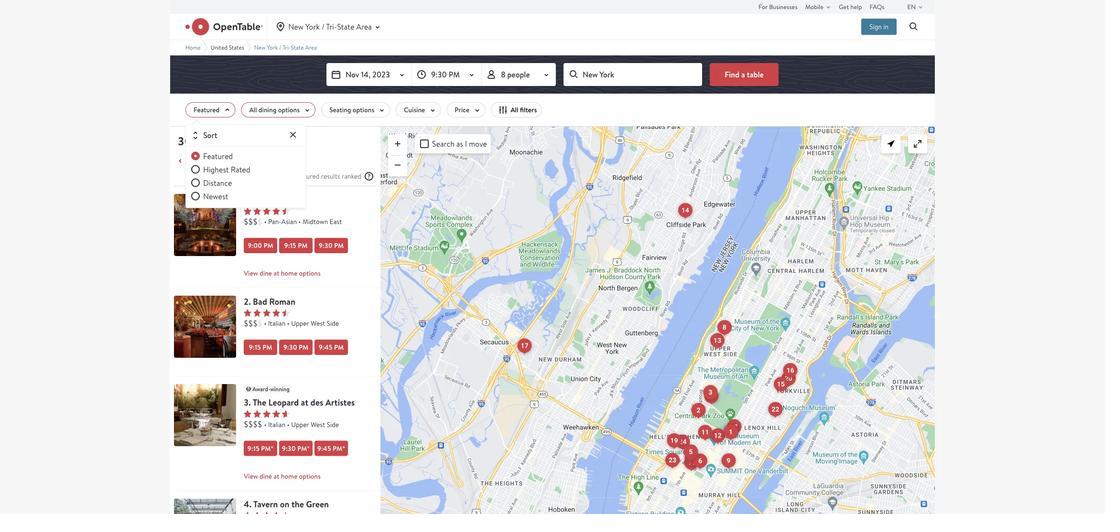 Task type: describe. For each thing, give the bounding box(es) containing it.
seating options
[[329, 105, 374, 115]]

16
[[787, 367, 795, 374]]

• down 4.7 stars image
[[264, 420, 267, 429]]

how are featured results ranked
[[268, 172, 362, 181]]

price button
[[447, 102, 486, 118]]

24 button
[[676, 435, 690, 450]]

1
[[729, 428, 733, 436]]

$$$ for 2.
[[244, 319, 258, 329]]

2 vertical spatial 9:30 pm
[[283, 343, 309, 352]]

1 vertical spatial /
[[279, 44, 281, 51]]

2 view from the top
[[244, 472, 258, 481]]

23 button
[[666, 453, 680, 468]]

return to list view button
[[175, 155, 247, 167]]

Please input a Location, Restaurant or Cuisine field
[[564, 63, 703, 86]]

* for 9:45 pm *
[[343, 444, 345, 453]]

21 button
[[728, 420, 742, 434]]

0 horizontal spatial area
[[305, 44, 317, 51]]

• left 'pan-'
[[264, 217, 267, 226]]

9:00
[[248, 241, 262, 250]]

4
[[710, 393, 714, 401]]

1 vertical spatial at
[[301, 397, 309, 409]]

Highest Rated radio
[[190, 164, 250, 175]]

distance
[[203, 178, 232, 188]]

nov
[[346, 69, 359, 80]]

tri- inside dropdown button
[[326, 22, 337, 32]]

20 button
[[782, 371, 796, 386]]

4.5 stars image for bad
[[244, 309, 290, 317]]

leopard
[[269, 397, 299, 409]]

new york / tri-state area inside dropdown button
[[288, 22, 372, 32]]

seating
[[329, 105, 351, 115]]

2 dine from the top
[[260, 472, 272, 481]]

side inside $$$ $ • italian • upper west side
[[327, 319, 339, 328]]

opentable logo image
[[186, 18, 263, 35]]

15 16
[[778, 367, 795, 388]]

0 vertical spatial 9:15 pm link
[[279, 238, 313, 253]]

a photo of bad roman restaurant image
[[174, 296, 236, 358]]

mobile
[[806, 2, 824, 11]]

3. the leopard at des artistes
[[244, 397, 355, 409]]

award-winning
[[253, 385, 290, 393]]

1 view dine at home options from the top
[[244, 269, 321, 278]]

21
[[731, 423, 739, 431]]

15
[[778, 381, 785, 388]]

on
[[280, 499, 290, 511]]

$ for bad
[[258, 319, 262, 329]]

2 home from the top
[[281, 472, 298, 481]]

italian inside $$$ $ • italian • upper west side
[[268, 319, 286, 328]]

9:45 for 9:45 pm
[[319, 343, 333, 352]]

new inside dropdown button
[[288, 22, 304, 32]]

des
[[311, 397, 323, 409]]

get help button
[[839, 0, 863, 13]]

cuisine button
[[396, 102, 441, 118]]

4.6 stars image
[[244, 512, 290, 515]]

$$$ $ • italian • upper west side
[[244, 319, 339, 329]]

mobile button
[[806, 0, 835, 13]]

2 horizontal spatial 9:30 pm
[[431, 69, 460, 80]]

13
[[714, 337, 722, 345]]

0 horizontal spatial york
[[267, 44, 278, 51]]

4.5 stars image for tao
[[244, 208, 290, 215]]

en
[[908, 2, 916, 11]]

8 for 8 people
[[501, 69, 506, 80]]

9 button
[[722, 454, 736, 468]]

9:15 pm *
[[248, 444, 274, 453]]

options inside all dining options dropdown button
[[278, 105, 300, 115]]

$ for tao
[[258, 217, 262, 227]]

filters
[[520, 105, 537, 115]]

view
[[232, 156, 247, 166]]

2.
[[244, 296, 251, 308]]

• down leopard
[[287, 420, 290, 429]]

state inside dropdown button
[[337, 22, 355, 32]]

map region
[[274, 8, 1009, 515]]

bad
[[253, 296, 267, 308]]

return
[[187, 156, 209, 166]]

13 button
[[711, 333, 725, 348]]

2 vertical spatial featured
[[294, 172, 320, 181]]

get help
[[839, 2, 863, 11]]

• right asian
[[299, 217, 301, 226]]

as
[[457, 139, 463, 149]]

4.7 stars image
[[244, 410, 290, 418]]

roman
[[269, 296, 295, 308]]

23
[[669, 457, 677, 464]]

2. bad roman
[[244, 296, 295, 308]]

to
[[211, 156, 218, 166]]

4 button
[[705, 389, 719, 404]]

featured button
[[186, 102, 235, 118]]

businesses
[[770, 2, 798, 11]]

cuisine
[[404, 105, 425, 115]]

4.
[[244, 499, 252, 511]]

all filters button
[[491, 102, 542, 118]]

$$$ $ • pan-asian • midtown east
[[244, 217, 342, 227]]

the
[[253, 397, 266, 409]]

all dining options
[[249, 105, 300, 115]]

3 4
[[709, 389, 714, 401]]

9:45 pm link
[[315, 340, 348, 355]]

/ inside dropdown button
[[322, 22, 325, 32]]

award-
[[253, 385, 270, 393]]

upper inside $$$$ • italian • upper west side
[[291, 420, 309, 429]]

19
[[671, 437, 678, 445]]

Featured radio
[[190, 150, 233, 162]]

8 button
[[718, 320, 732, 335]]

2
[[697, 407, 701, 415]]

for businesses
[[759, 2, 798, 11]]

featured inside dropdown button
[[194, 105, 220, 115]]

upper inside $$$ $ • italian • upper west side
[[291, 319, 309, 328]]

2 view dine at home options button from the top
[[244, 470, 381, 483]]

9:30 pm *
[[282, 444, 310, 453]]

5
[[689, 448, 693, 456]]

in
[[884, 22, 889, 31]]

18
[[688, 459, 696, 467]]

5 button
[[684, 445, 698, 460]]

a photo of tao uptown restaurant image
[[174, 194, 236, 256]]

move
[[469, 139, 487, 149]]

16 button
[[784, 363, 798, 378]]

find a table
[[725, 69, 764, 80]]

1 view from the top
[[244, 269, 258, 278]]

0 vertical spatial 9:30 pm link
[[315, 238, 348, 253]]

3.
[[244, 397, 251, 409]]

price
[[455, 105, 470, 115]]

9:00 pm
[[248, 241, 273, 250]]

available
[[263, 133, 307, 149]]

new york / tri-state area button
[[275, 14, 383, 40]]

all filters
[[511, 105, 537, 115]]

pan-
[[268, 217, 282, 226]]

9:30 down $$$ $ • italian • upper west side
[[283, 343, 297, 352]]

22 button
[[769, 402, 783, 417]]

* for 9:30 pm *
[[307, 444, 310, 453]]

0 horizontal spatial state
[[291, 44, 304, 51]]

* for 9:15 pm *
[[271, 444, 274, 453]]

west inside $$$ $ • italian • upper west side
[[311, 319, 325, 328]]

dining
[[259, 105, 277, 115]]

york inside dropdown button
[[305, 22, 320, 32]]

0 vertical spatial at
[[274, 269, 280, 278]]

states
[[229, 44, 244, 51]]

9:15 pm for the topmost 9:15 pm link
[[284, 241, 308, 250]]

3
[[709, 389, 713, 397]]

group containing featured
[[190, 150, 302, 204]]



Task type: locate. For each thing, give the bounding box(es) containing it.
italian down roman
[[268, 319, 286, 328]]

faqs button
[[870, 0, 885, 13]]

1 vertical spatial 9:15 pm link
[[244, 340, 277, 355]]

0 vertical spatial new york / tri-state area
[[288, 22, 372, 32]]

1 dine from the top
[[260, 269, 272, 278]]

12 button
[[711, 429, 725, 443]]

search icon image
[[909, 21, 920, 33]]

6 button
[[693, 454, 708, 469]]

view down 9:00
[[244, 269, 258, 278]]

9:15 for the topmost 9:15 pm link
[[284, 241, 296, 250]]

dine up the tavern at the left
[[260, 472, 272, 481]]

0 vertical spatial side
[[327, 319, 339, 328]]

1 horizontal spatial new
[[288, 22, 304, 32]]

new right 'states'
[[254, 44, 266, 51]]

Distance radio
[[190, 177, 232, 189]]

1 vertical spatial state
[[291, 44, 304, 51]]

•
[[264, 217, 267, 226], [299, 217, 301, 226], [264, 319, 267, 328], [287, 319, 290, 328], [264, 420, 267, 429], [287, 420, 290, 429]]

9:15 for bottommost 9:15 pm link
[[249, 343, 261, 352]]

None field
[[564, 63, 703, 86]]

0 vertical spatial home
[[281, 269, 298, 278]]

list
[[220, 156, 230, 166]]

1 vertical spatial 9:15 pm
[[249, 343, 272, 352]]

• down 2. bad roman
[[264, 319, 267, 328]]

1. tao uptown
[[244, 194, 300, 206]]

0 horizontal spatial 9:30 pm link
[[279, 340, 313, 355]]

9:30 down $$$$ • italian • upper west side
[[282, 444, 296, 453]]

2 0 from the left
[[386, 126, 391, 136]]

faqs
[[870, 2, 885, 11]]

4.5 stars image down 2. bad roman
[[244, 309, 290, 317]]

$$$$ • italian • upper west side
[[244, 420, 339, 430]]

home up 4. tavern on the green
[[281, 472, 298, 481]]

artistes
[[326, 397, 355, 409]]

view dine at home options button up roman
[[244, 267, 381, 280]]

west up the '9:45 pm'
[[311, 319, 325, 328]]

9:15 up "award-"
[[249, 343, 261, 352]]

1 vertical spatial 9:30 pm link
[[279, 340, 313, 355]]

1 vertical spatial view dine at home options button
[[244, 470, 381, 483]]

featured inside option
[[203, 151, 233, 161]]

en button
[[908, 0, 927, 13]]

9:00 pm link
[[244, 238, 277, 253]]

0 vertical spatial 8
[[501, 69, 506, 80]]

results
[[321, 172, 340, 181]]

at left des
[[301, 397, 309, 409]]

italian inside $$$$ • italian • upper west side
[[268, 420, 286, 429]]

options
[[278, 105, 300, 115], [353, 105, 374, 115], [299, 269, 321, 278], [299, 472, 321, 481]]

new york / tri-state area link
[[254, 44, 317, 51]]

9:30 pm
[[431, 69, 460, 80], [319, 241, 344, 250], [283, 343, 309, 352]]

* left 9:45 pm *
[[307, 444, 310, 453]]

featured
[[194, 105, 220, 115], [203, 151, 233, 161], [294, 172, 320, 181]]

0 vertical spatial featured
[[194, 105, 220, 115]]

1 all from the left
[[249, 105, 257, 115]]

location detection icon image
[[886, 138, 897, 150]]

* left 9:30 pm *
[[271, 444, 274, 453]]

find a table button
[[710, 63, 779, 86]]

9:15 pm link down $$$ $ • pan-asian • midtown east
[[279, 238, 313, 253]]

2 $$$ from the top
[[244, 319, 258, 329]]

1 vertical spatial side
[[327, 420, 339, 429]]

0 vertical spatial west
[[311, 319, 325, 328]]

options inside 'seating options' dropdown button
[[353, 105, 374, 115]]

1 vertical spatial area
[[305, 44, 317, 51]]

*
[[271, 444, 274, 453], [307, 444, 310, 453], [343, 444, 345, 453]]

9:15 pm for bottommost 9:15 pm link
[[249, 343, 272, 352]]

1 button
[[724, 425, 738, 440]]

0 horizontal spatial *
[[271, 444, 274, 453]]

sign in button
[[862, 19, 897, 35]]

9:15 down asian
[[284, 241, 296, 250]]

Newest radio
[[190, 191, 228, 202]]

1 horizontal spatial state
[[337, 22, 355, 32]]

are
[[283, 172, 292, 181]]

tri-
[[326, 22, 337, 32], [283, 44, 291, 51]]

0 vertical spatial 9:15
[[284, 241, 296, 250]]

pm inside 'link'
[[334, 343, 344, 352]]

1 horizontal spatial *
[[307, 444, 310, 453]]

1 vertical spatial dine
[[260, 472, 272, 481]]

1 horizontal spatial tri-
[[326, 22, 337, 32]]

2 horizontal spatial *
[[343, 444, 345, 453]]

0 vertical spatial 9:15 pm
[[284, 241, 308, 250]]

upper
[[291, 319, 309, 328], [291, 420, 309, 429]]

side inside $$$$ • italian • upper west side
[[327, 420, 339, 429]]

1 west from the top
[[311, 319, 325, 328]]

9
[[727, 457, 731, 465]]

for
[[759, 2, 768, 11]]

0 horizontal spatial new
[[254, 44, 266, 51]]

9:30 pm down $$$ $ • italian • upper west side
[[283, 343, 309, 352]]

1 italian from the top
[[268, 319, 286, 328]]

view dine at home options up roman
[[244, 269, 321, 278]]

1.
[[244, 194, 249, 206]]

0 vertical spatial view dine at home options
[[244, 269, 321, 278]]

the
[[292, 499, 304, 511]]

9:30 down east
[[319, 241, 333, 250]]

$$$ down 1.
[[244, 217, 258, 227]]

2 view dine at home options from the top
[[244, 472, 321, 481]]

2 all from the left
[[511, 105, 519, 115]]

all inside button
[[511, 105, 519, 115]]

return to list view
[[187, 156, 247, 166]]

upper down roman
[[291, 319, 309, 328]]

0 horizontal spatial /
[[279, 44, 281, 51]]

9:30 pm link down $$$ $ • italian • upper west side
[[279, 340, 313, 355]]

side down artistes
[[327, 420, 339, 429]]

1 horizontal spatial 9:15 pm
[[284, 241, 308, 250]]

1 vertical spatial 9:15
[[249, 343, 261, 352]]

1 vertical spatial upper
[[291, 420, 309, 429]]

side
[[327, 319, 339, 328], [327, 420, 339, 429]]

1 4.5 stars image from the top
[[244, 208, 290, 215]]

get
[[839, 2, 850, 11]]

0 0
[[381, 126, 391, 136]]

2 4.5 stars image from the top
[[244, 309, 290, 317]]

1 vertical spatial 9:30 pm
[[319, 241, 344, 250]]

8 up 13 button
[[723, 324, 727, 331]]

2 italian from the top
[[268, 420, 286, 429]]

8
[[501, 69, 506, 80], [723, 324, 727, 331]]

nov 14, 2023 button
[[327, 63, 412, 86]]

view up the 4.
[[244, 472, 258, 481]]

home
[[281, 269, 298, 278], [281, 472, 298, 481]]

1 view dine at home options button from the top
[[244, 267, 381, 280]]

highest
[[203, 164, 229, 175]]

1 vertical spatial new york / tri-state area
[[254, 44, 317, 51]]

area inside dropdown button
[[356, 22, 372, 32]]

york up new york / tri-state area link
[[305, 22, 320, 32]]

1 horizontal spatial all
[[511, 105, 519, 115]]

0 vertical spatial 9:30 pm
[[431, 69, 460, 80]]

a photo of the leopard at des artistes restaurant image
[[174, 385, 236, 447]]

9:30 pm link down east
[[315, 238, 348, 253]]

1 $ from the top
[[258, 217, 262, 227]]

search as i move
[[432, 139, 487, 149]]

1 vertical spatial new
[[254, 44, 266, 51]]

0 vertical spatial dine
[[260, 269, 272, 278]]

• down roman
[[287, 319, 290, 328]]

9:15 pm link down $$$ $ • italian • upper west side
[[244, 340, 277, 355]]

view dine at home options button up green
[[244, 470, 381, 483]]

9:45 down $$$ $ • italian • upper west side
[[319, 343, 333, 352]]

9:45 inside 'link'
[[319, 343, 333, 352]]

sign in
[[870, 22, 889, 31]]

9:15 pm down $$$ $ • pan-asian • midtown east
[[284, 241, 308, 250]]

1 vertical spatial featured
[[203, 151, 233, 161]]

all inside dropdown button
[[249, 105, 257, 115]]

0 horizontal spatial 9:30 pm
[[283, 343, 309, 352]]

at up roman
[[274, 269, 280, 278]]

1 upper from the top
[[291, 319, 309, 328]]

/
[[322, 22, 325, 32], [279, 44, 281, 51]]

0 horizontal spatial 9:15 pm
[[249, 343, 272, 352]]

20
[[785, 375, 793, 383]]

2 * from the left
[[307, 444, 310, 453]]

0 vertical spatial $
[[258, 217, 262, 227]]

9:15 pm link
[[279, 238, 313, 253], [244, 340, 277, 355]]

view dine at home options up on on the bottom left
[[244, 472, 321, 481]]

0 horizontal spatial tri-
[[283, 44, 291, 51]]

0 vertical spatial york
[[305, 22, 320, 32]]

tao
[[251, 194, 268, 206]]

ranked
[[342, 172, 362, 181]]

* down artistes
[[343, 444, 345, 453]]

9:45 pm *
[[317, 444, 345, 453]]

1 horizontal spatial /
[[322, 22, 325, 32]]

0 vertical spatial 4.5 stars image
[[244, 208, 290, 215]]

view dine at home options
[[244, 269, 321, 278], [244, 472, 321, 481]]

9:30 pm up the price
[[431, 69, 460, 80]]

11 button
[[698, 425, 713, 440]]

3 * from the left
[[343, 444, 345, 453]]

8 for 8 9
[[723, 324, 727, 331]]

upper down "3. the leopard at des artistes"
[[291, 420, 309, 429]]

3 button
[[704, 385, 718, 400]]

0 vertical spatial /
[[322, 22, 325, 32]]

dine down 9:00 pm link at the left of page
[[260, 269, 272, 278]]

2 vertical spatial 9:15
[[248, 444, 260, 453]]

sign
[[870, 22, 882, 31]]

2 upper from the top
[[291, 420, 309, 429]]

0 vertical spatial 9:45
[[319, 343, 333, 352]]

1 0 from the left
[[381, 126, 386, 136]]

1 horizontal spatial 8
[[723, 324, 727, 331]]

15 button
[[774, 377, 789, 392]]

all dining options button
[[241, 102, 316, 118]]

0 vertical spatial view
[[244, 269, 258, 278]]

west inside $$$$ • italian • upper west side
[[311, 420, 325, 429]]

23 24
[[669, 438, 687, 464]]

new york / tri-state area
[[288, 22, 372, 32], [254, 44, 317, 51]]

1 horizontal spatial area
[[356, 22, 372, 32]]

find
[[725, 69, 740, 80]]

1 vertical spatial 9:45
[[317, 444, 331, 453]]

all for all filters
[[511, 105, 519, 115]]

1 horizontal spatial 9:30 pm link
[[315, 238, 348, 253]]

1 vertical spatial york
[[267, 44, 278, 51]]

at up 4. tavern on the green
[[274, 472, 280, 481]]

$ down bad
[[258, 319, 262, 329]]

0 vertical spatial new
[[288, 22, 304, 32]]

11 12
[[702, 429, 722, 440]]

west
[[311, 319, 325, 328], [311, 420, 325, 429]]

9:30 up "cuisine" dropdown button
[[431, 69, 447, 80]]

home up roman
[[281, 269, 298, 278]]

1 * from the left
[[271, 444, 274, 453]]

7
[[730, 427, 734, 435]]

0 vertical spatial $$$
[[244, 217, 258, 227]]

308 restaurants available
[[178, 133, 307, 149]]

0 horizontal spatial all
[[249, 105, 257, 115]]

1 vertical spatial 8
[[723, 324, 727, 331]]

9:45 for 9:45 pm *
[[317, 444, 331, 453]]

17
[[521, 342, 529, 350]]

1 vertical spatial west
[[311, 420, 325, 429]]

0 vertical spatial tri-
[[326, 22, 337, 32]]

9:45 right 9:30 pm *
[[317, 444, 331, 453]]

2 button
[[692, 403, 706, 418]]

2 west from the top
[[311, 420, 325, 429]]

8 9
[[723, 324, 731, 465]]

0 vertical spatial view dine at home options button
[[244, 267, 381, 280]]

italian down 4.7 stars image
[[268, 420, 286, 429]]

all for all dining options
[[249, 105, 257, 115]]

1 horizontal spatial 9:15 pm link
[[279, 238, 313, 253]]

asian
[[281, 217, 297, 226]]

8 left people
[[501, 69, 506, 80]]

0 vertical spatial area
[[356, 22, 372, 32]]

1 vertical spatial view
[[244, 472, 258, 481]]

all left dining
[[249, 105, 257, 115]]

york right 'states'
[[267, 44, 278, 51]]

12
[[714, 432, 722, 440]]

0 horizontal spatial 9:15 pm link
[[244, 340, 277, 355]]

2 side from the top
[[327, 420, 339, 429]]

united states
[[211, 44, 244, 51]]

2 vertical spatial at
[[274, 472, 280, 481]]

9:15 pm down $$$ $ • italian • upper west side
[[249, 343, 272, 352]]

7 button
[[725, 424, 739, 439]]

0 vertical spatial italian
[[268, 319, 286, 328]]

4.5 stars image down 1. tao uptown
[[244, 208, 290, 215]]

all left filters at the top of the page
[[511, 105, 519, 115]]

1 vertical spatial $$$
[[244, 319, 258, 329]]

8 inside 8 9
[[723, 324, 727, 331]]

restaurants
[[201, 133, 261, 149]]

$ left 'pan-'
[[258, 217, 262, 227]]

1 horizontal spatial 9:30 pm
[[319, 241, 344, 250]]

uptown
[[270, 194, 300, 206]]

1 vertical spatial view dine at home options
[[244, 472, 321, 481]]

9:30 pm down east
[[319, 241, 344, 250]]

1 home from the top
[[281, 269, 298, 278]]

2 $ from the top
[[258, 319, 262, 329]]

new up new york / tri-state area link
[[288, 22, 304, 32]]

0 vertical spatial state
[[337, 22, 355, 32]]

22
[[772, 406, 780, 414]]

1 $$$ from the top
[[244, 217, 258, 227]]

9:30
[[431, 69, 447, 80], [319, 241, 333, 250], [283, 343, 297, 352], [282, 444, 296, 453]]

4.5 stars image
[[244, 208, 290, 215], [244, 309, 290, 317]]

1 side from the top
[[327, 319, 339, 328]]

9:15
[[284, 241, 296, 250], [249, 343, 261, 352], [248, 444, 260, 453]]

1 vertical spatial tri-
[[283, 44, 291, 51]]

1 vertical spatial $
[[258, 319, 262, 329]]

0 horizontal spatial 8
[[501, 69, 506, 80]]

0 vertical spatial upper
[[291, 319, 309, 328]]

1 vertical spatial home
[[281, 472, 298, 481]]

highest rated
[[203, 164, 250, 175]]

side up 9:45 pm 'link'
[[327, 319, 339, 328]]

west down des
[[311, 420, 325, 429]]

$$$ down 2.
[[244, 319, 258, 329]]

11
[[702, 429, 709, 436]]

help
[[851, 2, 863, 11]]

1 vertical spatial italian
[[268, 420, 286, 429]]

group
[[190, 150, 302, 204]]

1 vertical spatial 4.5 stars image
[[244, 309, 290, 317]]

1 horizontal spatial york
[[305, 22, 320, 32]]

9:15 down $$$$
[[248, 444, 260, 453]]

seating options button
[[321, 102, 390, 118]]

$$$ for 1.
[[244, 217, 258, 227]]



Task type: vqa. For each thing, say whether or not it's contained in the screenshot.
4.
yes



